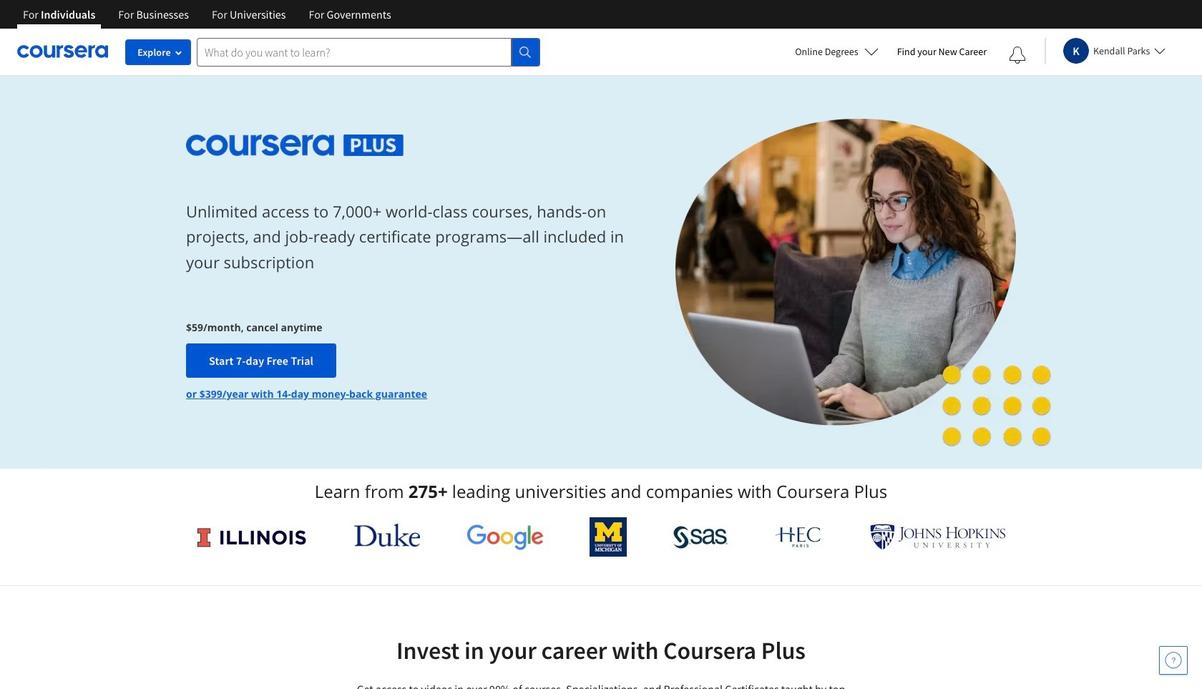 Task type: describe. For each thing, give the bounding box(es) containing it.
coursera plus image
[[186, 134, 404, 156]]

university of illinois at urbana-champaign image
[[196, 526, 308, 549]]

google image
[[467, 524, 544, 551]]

What do you want to learn? text field
[[197, 38, 512, 66]]

johns hopkins university image
[[870, 524, 1007, 551]]

help center image
[[1165, 652, 1183, 669]]



Task type: locate. For each thing, give the bounding box(es) containing it.
duke university image
[[354, 524, 420, 547]]

banner navigation
[[11, 0, 403, 29]]

university of michigan image
[[590, 518, 627, 557]]

None search field
[[197, 38, 540, 66]]

hec paris image
[[774, 523, 824, 552]]

sas image
[[674, 526, 728, 549]]

coursera image
[[17, 40, 108, 63]]



Task type: vqa. For each thing, say whether or not it's contained in the screenshot.
Earn Your Degree Collection "element"
no



